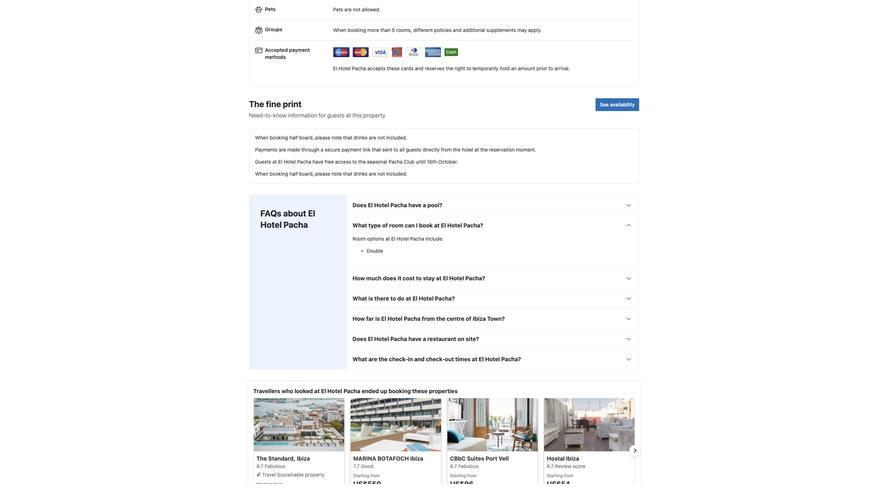 Task type: describe. For each thing, give the bounding box(es) containing it.
hotel inside dropdown button
[[419, 295, 434, 302]]

does
[[383, 275, 397, 282]]

may
[[518, 27, 527, 33]]

1 when booking half board, please note that drinks are not included. from the top
[[255, 135, 408, 141]]

cbbc suites port vell 8.7 fabulous
[[450, 455, 509, 469]]

apply.
[[529, 27, 542, 33]]

does el hotel pacha have a restaurant on site? button
[[347, 329, 639, 349]]

starting for cbbc
[[450, 473, 466, 479]]

supplements
[[487, 27, 517, 33]]

to-
[[265, 112, 273, 119]]

red 6000 image
[[392, 47, 403, 57]]

el right times
[[479, 356, 484, 362]]

far
[[367, 316, 374, 322]]

availability
[[611, 102, 635, 108]]

right
[[455, 65, 466, 71]]

much
[[367, 275, 382, 282]]

cash
[[447, 49, 457, 55]]

from inside dropdown button
[[422, 316, 435, 322]]

2 vertical spatial not
[[378, 171, 385, 177]]

accepted payment methods and conditions element
[[255, 44, 634, 60]]

fine
[[266, 99, 281, 109]]

what for what are the check-in and check-out times at el hotel pacha?
[[353, 356, 367, 362]]

pacha? up what is there to do at el hotel pacha? dropdown button
[[466, 275, 486, 282]]

additional
[[463, 27, 486, 33]]

out
[[445, 356, 454, 362]]

to left all
[[394, 147, 399, 153]]

type
[[369, 222, 381, 229]]

0 vertical spatial have
[[313, 159, 324, 165]]

to right prior
[[549, 65, 554, 71]]

pacha? down does el hotel pacha have a restaurant on site? dropdown button
[[502, 356, 522, 362]]

to right right
[[467, 65, 472, 71]]

visa image
[[372, 47, 389, 57]]

travellers who looked at el hotel pacha ended up booking these properties
[[254, 388, 458, 394]]

from for hostal ibiza
[[565, 473, 574, 479]]

el inside dropdown button
[[368, 336, 373, 342]]

book
[[419, 222, 433, 229]]

how for how far is el hotel pacha from the centre of ibiza town?
[[353, 316, 365, 322]]

to inside dropdown button
[[391, 295, 396, 302]]

rooms,
[[397, 27, 412, 33]]

at inside the fine print need-to-know information for guests at this property
[[346, 112, 351, 119]]

american express image
[[425, 47, 442, 57]]

0 horizontal spatial of
[[383, 222, 388, 229]]

hostal ibiza 6.7 review score
[[547, 455, 586, 469]]

free
[[325, 159, 334, 165]]

club
[[404, 159, 415, 165]]

at right hotel
[[475, 147, 479, 153]]

town?
[[488, 316, 505, 322]]

1 horizontal spatial guests
[[406, 147, 422, 153]]

temporarily
[[473, 65, 499, 71]]

accepted
[[265, 47, 288, 53]]

2 drinks from the top
[[354, 171, 368, 177]]

is inside dropdown button
[[369, 295, 373, 302]]

i
[[416, 222, 418, 229]]

more
[[368, 27, 379, 33]]

at right looked
[[315, 388, 320, 394]]

booking down 'guests'
[[270, 171, 288, 177]]

how far is el hotel pacha from the centre of ibiza town? button
[[347, 309, 639, 329]]

does el hotel pacha have a pool?
[[353, 202, 443, 208]]

from for cbbc suites port vell
[[468, 473, 477, 479]]

site?
[[466, 336, 479, 342]]

ibiza inside dropdown button
[[473, 316, 486, 322]]

secure
[[325, 147, 341, 153]]

sustainable
[[277, 472, 304, 478]]

0 vertical spatial a
[[321, 147, 324, 153]]

mastercard image
[[353, 47, 369, 57]]

ended
[[362, 388, 379, 394]]

reservation
[[490, 147, 515, 153]]

5
[[392, 27, 395, 33]]

score
[[573, 463, 586, 469]]

marina botafoch ibiza 7.7 good
[[354, 455, 424, 469]]

options
[[367, 236, 384, 242]]

are up link
[[369, 135, 376, 141]]

1 vertical spatial and
[[415, 65, 424, 71]]

1 note from the top
[[332, 135, 342, 141]]

to inside dropdown button
[[416, 275, 422, 282]]

sent
[[383, 147, 393, 153]]

it
[[398, 275, 402, 282]]

who
[[282, 388, 293, 394]]

starting from for marina
[[354, 473, 380, 479]]

does el hotel pacha have a restaurant on site?
[[353, 336, 479, 342]]

the left right
[[446, 65, 454, 71]]

october.
[[439, 159, 459, 165]]

what type of room can i book at el hotel pacha?
[[353, 222, 484, 229]]

the right hotel
[[481, 147, 488, 153]]

at right options
[[386, 236, 390, 242]]

payment inside accepted payment methods
[[289, 47, 310, 53]]

pets are not allowed.
[[333, 6, 381, 12]]

from for marina botafoch ibiza
[[371, 473, 380, 479]]

see availability button
[[596, 98, 640, 111]]

stay
[[423, 275, 435, 282]]

pacha inside dropdown button
[[391, 336, 408, 342]]

arrival.
[[555, 65, 570, 71]]

at right book
[[435, 222, 440, 229]]

double
[[367, 248, 383, 254]]

allowed.
[[362, 6, 381, 12]]

2 half from the top
[[290, 171, 298, 177]]

0 vertical spatial and
[[453, 27, 462, 33]]

policies
[[435, 27, 452, 33]]

region containing the standard, ibiza
[[248, 398, 641, 484]]

2 check- from the left
[[426, 356, 445, 362]]

how much does it cost to stay at el hotel pacha? button
[[347, 268, 639, 288]]

the fine print need-to-know information for guests at this property
[[249, 99, 386, 119]]

el up type
[[368, 202, 373, 208]]

faqs about el hotel pacha
[[261, 208, 315, 230]]

hostal
[[547, 455, 565, 462]]

2 board, from the top
[[300, 171, 314, 177]]

what is there to do at el hotel pacha?
[[353, 295, 455, 302]]

1 half from the top
[[290, 135, 298, 141]]

1 vertical spatial when
[[255, 135, 269, 141]]

1 vertical spatial that
[[372, 147, 381, 153]]

marina
[[354, 455, 377, 462]]

to right access
[[353, 159, 357, 165]]

pacha? down does el hotel pacha have a pool? dropdown button
[[464, 222, 484, 229]]

know
[[273, 112, 287, 119]]

cost
[[403, 275, 415, 282]]

cards
[[401, 65, 414, 71]]

0 horizontal spatial property
[[305, 472, 325, 478]]

el down room
[[392, 236, 396, 242]]

how far is el hotel pacha from the centre of ibiza town?
[[353, 316, 505, 322]]

print
[[283, 99, 302, 109]]

guests inside the fine print need-to-know information for guests at this property
[[328, 112, 345, 119]]

booking right up
[[389, 388, 411, 394]]

a for does el hotel pacha have a pool?
[[423, 202, 426, 208]]

ibiza inside hostal ibiza 6.7 review score
[[567, 455, 580, 462]]

need-
[[249, 112, 265, 119]]

the down link
[[359, 159, 366, 165]]

el down "maestro" icon at the top of the page
[[333, 65, 338, 71]]

el right far
[[382, 316, 387, 322]]

guests at el hotel pacha have free access to the seasonal pacha club until 16th october.
[[255, 159, 459, 165]]

el up include:
[[441, 222, 446, 229]]

room
[[390, 222, 404, 229]]

reserves
[[425, 65, 445, 71]]

0 vertical spatial that
[[344, 135, 353, 141]]

see availability
[[600, 102, 635, 108]]

ibiza inside marina botafoch ibiza 7.7 good
[[411, 455, 424, 462]]

include:
[[426, 236, 444, 242]]

standard,
[[269, 455, 296, 462]]

restaurant
[[428, 336, 457, 342]]



Task type: vqa. For each thing, say whether or not it's contained in the screenshot.
the left be
no



Task type: locate. For each thing, give the bounding box(es) containing it.
1 horizontal spatial is
[[376, 316, 380, 322]]

half up made
[[290, 135, 298, 141]]

and right policies
[[453, 27, 462, 33]]

0 vertical spatial included.
[[387, 135, 408, 141]]

2 vertical spatial and
[[415, 356, 425, 362]]

note down access
[[332, 171, 342, 177]]

starting from down 7.7 good
[[354, 473, 380, 479]]

are for what
[[369, 356, 378, 362]]

0 vertical spatial note
[[332, 135, 342, 141]]

guests
[[328, 112, 345, 119], [406, 147, 422, 153]]

1 included. from the top
[[387, 135, 408, 141]]

have inside does el hotel pacha have a restaurant on site? dropdown button
[[409, 336, 422, 342]]

0 vertical spatial does
[[353, 202, 367, 208]]

the for the fine print
[[249, 99, 264, 109]]

does inside dropdown button
[[353, 202, 367, 208]]

0 horizontal spatial pets
[[265, 6, 276, 12]]

0 vertical spatial please
[[316, 135, 331, 141]]

have up in
[[409, 336, 422, 342]]

diners club image
[[406, 47, 422, 57]]

1 vertical spatial does
[[353, 336, 367, 342]]

1 horizontal spatial these
[[413, 388, 428, 394]]

1 vertical spatial note
[[332, 171, 342, 177]]

1 8.7 fabulous from the left
[[257, 463, 286, 469]]

note
[[332, 135, 342, 141], [332, 171, 342, 177]]

centre
[[447, 316, 465, 322]]

starting from for hostal
[[547, 473, 574, 479]]

this
[[353, 112, 362, 119]]

0 vertical spatial what
[[353, 222, 367, 229]]

that down access
[[344, 171, 353, 177]]

1 please from the top
[[316, 135, 331, 141]]

from up october.
[[441, 147, 452, 153]]

1 vertical spatial board,
[[300, 171, 314, 177]]

when booking half board, please note that drinks are not included.
[[255, 135, 408, 141], [255, 171, 408, 177]]

0 vertical spatial drinks
[[354, 135, 368, 141]]

8.7 fabulous down cbbc at right
[[450, 463, 479, 469]]

0 vertical spatial when booking half board, please note that drinks are not included.
[[255, 135, 408, 141]]

faqs
[[261, 208, 282, 218]]

starting for hostal
[[547, 473, 563, 479]]

what left there
[[353, 295, 367, 302]]

0 horizontal spatial starting from
[[354, 473, 380, 479]]

0 vertical spatial guests
[[328, 112, 345, 119]]

0 horizontal spatial 8.7 fabulous
[[257, 463, 286, 469]]

not up "sent"
[[378, 135, 385, 141]]

1 what from the top
[[353, 222, 367, 229]]

link
[[363, 147, 371, 153]]

when booking half board, please note that drinks are not included. down "free"
[[255, 171, 408, 177]]

0 horizontal spatial starting
[[354, 473, 370, 479]]

ibiza
[[473, 316, 486, 322], [297, 455, 310, 462], [411, 455, 424, 462], [567, 455, 580, 462]]

pets for pets
[[265, 6, 276, 12]]

1 horizontal spatial payment
[[342, 147, 362, 153]]

0 vertical spatial payment
[[289, 47, 310, 53]]

have for does el hotel pacha have a restaurant on site?
[[409, 336, 422, 342]]

1 vertical spatial drinks
[[354, 171, 368, 177]]

el right stay
[[443, 275, 448, 282]]

hotel inside dropdown button
[[375, 336, 389, 342]]

suites
[[467, 455, 485, 462]]

el right "about"
[[308, 208, 315, 218]]

these left properties
[[413, 388, 428, 394]]

1 vertical spatial the
[[257, 455, 267, 462]]

1 vertical spatial property
[[305, 472, 325, 478]]

1 drinks from the top
[[354, 135, 368, 141]]

included. down club
[[387, 171, 408, 177]]

2 8.7 fabulous from the left
[[450, 463, 479, 469]]

pets left allowed.
[[333, 6, 343, 12]]

for
[[319, 112, 326, 119]]

accordion control element
[[347, 195, 640, 370]]

travel sustainable property
[[261, 472, 325, 478]]

maestro image
[[333, 47, 350, 57]]

starting for marina
[[354, 473, 370, 479]]

check-
[[389, 356, 408, 362], [426, 356, 445, 362]]

el inside dropdown button
[[413, 295, 418, 302]]

port
[[486, 455, 498, 462]]

through
[[302, 147, 320, 153]]

room
[[353, 236, 366, 242]]

what for what type of room can i book at el hotel pacha?
[[353, 222, 367, 229]]

the left centre at the right of the page
[[437, 316, 446, 322]]

starting down 7.7 good
[[354, 473, 370, 479]]

el right 'guests'
[[279, 159, 283, 165]]

1 vertical spatial guests
[[406, 147, 422, 153]]

2 starting from from the left
[[450, 473, 477, 479]]

that right link
[[372, 147, 381, 153]]

el inside faqs about el hotel pacha
[[308, 208, 315, 218]]

2 when booking half board, please note that drinks are not included. from the top
[[255, 171, 408, 177]]

8.7 fabulous inside cbbc suites port vell 8.7 fabulous
[[450, 463, 479, 469]]

an
[[512, 65, 517, 71]]

does for does el hotel pacha have a pool?
[[353, 202, 367, 208]]

0 horizontal spatial guests
[[328, 112, 345, 119]]

and right cards
[[415, 65, 424, 71]]

check- down restaurant on the bottom of the page
[[426, 356, 445, 362]]

booking left more
[[348, 27, 366, 33]]

is inside dropdown button
[[376, 316, 380, 322]]

times
[[456, 356, 471, 362]]

2 how from the top
[[353, 316, 365, 322]]

does inside dropdown button
[[353, 336, 367, 342]]

1 vertical spatial not
[[378, 135, 385, 141]]

payments
[[255, 147, 278, 153]]

are left made
[[279, 147, 286, 153]]

pacha? inside dropdown button
[[435, 295, 455, 302]]

to left stay
[[416, 275, 422, 282]]

ibiza up score
[[567, 455, 580, 462]]

the left hotel
[[453, 147, 461, 153]]

drinks down guests at el hotel pacha have free access to the seasonal pacha club until 16th october.
[[354, 171, 368, 177]]

0 vertical spatial not
[[353, 6, 361, 12]]

1 vertical spatial please
[[316, 171, 331, 177]]

at right stay
[[437, 275, 442, 282]]

when booking half board, please note that drinks are not included. up secure
[[255, 135, 408, 141]]

1 vertical spatial these
[[413, 388, 428, 394]]

pets for pets are not allowed.
[[333, 6, 343, 12]]

how left far
[[353, 316, 365, 322]]

2 please from the top
[[316, 171, 331, 177]]

0 vertical spatial when
[[333, 27, 347, 33]]

when booking more than 5 rooms, different policies and additional supplements may apply.
[[333, 27, 542, 33]]

the standard, ibiza 8.7 fabulous
[[257, 455, 310, 469]]

0 vertical spatial board,
[[300, 135, 314, 141]]

2 horizontal spatial starting from
[[547, 473, 574, 479]]

1 vertical spatial included.
[[387, 171, 408, 177]]

drinks
[[354, 135, 368, 141], [354, 171, 368, 177]]

guests right all
[[406, 147, 422, 153]]

not down seasonal
[[378, 171, 385, 177]]

2 vertical spatial that
[[344, 171, 353, 177]]

the inside the standard, ibiza 8.7 fabulous
[[257, 455, 267, 462]]

0 vertical spatial half
[[290, 135, 298, 141]]

hold
[[500, 65, 510, 71]]

2 vertical spatial have
[[409, 336, 422, 342]]

what for what is there to do at el hotel pacha?
[[353, 295, 367, 302]]

1 horizontal spatial starting
[[450, 473, 466, 479]]

when up payments
[[255, 135, 269, 141]]

the inside the fine print need-to-know information for guests at this property
[[249, 99, 264, 109]]

1 vertical spatial how
[[353, 316, 365, 322]]

does el hotel pacha have a pool? button
[[347, 195, 639, 215]]

ibiza up travel sustainable property
[[297, 455, 310, 462]]

and right in
[[415, 356, 425, 362]]

2 vertical spatial when
[[255, 171, 269, 177]]

what inside dropdown button
[[353, 295, 367, 302]]

are
[[345, 6, 352, 12], [369, 135, 376, 141], [279, 147, 286, 153], [369, 171, 376, 177], [369, 356, 378, 362]]

what is there to do at el hotel pacha? button
[[347, 289, 639, 309]]

a inside does el hotel pacha have a pool? dropdown button
[[423, 202, 426, 208]]

0 horizontal spatial these
[[387, 65, 400, 71]]

have inside does el hotel pacha have a pool? dropdown button
[[409, 202, 422, 208]]

1 vertical spatial have
[[409, 202, 422, 208]]

have left pool?
[[409, 202, 422, 208]]

starting from down 6.7 review
[[547, 473, 574, 479]]

a for does el hotel pacha have a restaurant on site?
[[423, 336, 426, 342]]

starting from down cbbc at right
[[450, 473, 477, 479]]

1 vertical spatial what
[[353, 295, 367, 302]]

3 starting from the left
[[547, 473, 563, 479]]

1 horizontal spatial check-
[[426, 356, 445, 362]]

directly
[[423, 147, 440, 153]]

1 horizontal spatial pets
[[333, 6, 343, 12]]

and inside dropdown button
[[415, 356, 425, 362]]

1 horizontal spatial 8.7 fabulous
[[450, 463, 479, 469]]

property right this
[[364, 112, 386, 119]]

how inside how much does it cost to stay at el hotel pacha? dropdown button
[[353, 275, 365, 282]]

2 vertical spatial what
[[353, 356, 367, 362]]

that up access
[[344, 135, 353, 141]]

moment.
[[517, 147, 537, 153]]

pacha? up centre at the right of the page
[[435, 295, 455, 302]]

3 starting from from the left
[[547, 473, 574, 479]]

at inside dropdown button
[[406, 295, 412, 302]]

are for pets
[[345, 6, 352, 12]]

there
[[375, 295, 389, 302]]

hotel
[[462, 147, 474, 153]]

what type of room can i book at el hotel pacha? button
[[347, 216, 639, 235]]

please up secure
[[316, 135, 331, 141]]

2 vertical spatial a
[[423, 336, 426, 342]]

please
[[316, 135, 331, 141], [316, 171, 331, 177]]

2 included. from the top
[[387, 171, 408, 177]]

el right looked
[[321, 388, 326, 394]]

does for does el hotel pacha have a restaurant on site?
[[353, 336, 367, 342]]

2 note from the top
[[332, 171, 342, 177]]

the left in
[[379, 356, 388, 362]]

all
[[400, 147, 405, 153]]

botafoch
[[378, 455, 409, 462]]

2 starting from the left
[[450, 473, 466, 479]]

pool?
[[428, 202, 443, 208]]

pets
[[265, 6, 276, 12], [333, 6, 343, 12]]

is right far
[[376, 316, 380, 322]]

included. up payments are made through a secure payment link that sent to all guests directly from the hotel at the reservation moment. at the top of the page
[[387, 135, 408, 141]]

prior
[[537, 65, 548, 71]]

have left "free"
[[313, 159, 324, 165]]

than
[[381, 27, 391, 33]]

2 what from the top
[[353, 295, 367, 302]]

starting down cbbc at right
[[450, 473, 466, 479]]

1 vertical spatial a
[[423, 202, 426, 208]]

a left restaurant on the bottom of the page
[[423, 336, 426, 342]]

information
[[288, 112, 317, 119]]

a inside does el hotel pacha have a restaurant on site? dropdown button
[[423, 336, 426, 342]]

0 horizontal spatial check-
[[389, 356, 408, 362]]

8.7 fabulous inside the standard, ibiza 8.7 fabulous
[[257, 463, 286, 469]]

1 check- from the left
[[389, 356, 408, 362]]

property inside the fine print need-to-know information for guests at this property
[[364, 112, 386, 119]]

1 horizontal spatial property
[[364, 112, 386, 119]]

are for payments
[[279, 147, 286, 153]]

booking up payments
[[270, 135, 288, 141]]

0 vertical spatial of
[[383, 222, 388, 229]]

that
[[344, 135, 353, 141], [372, 147, 381, 153], [344, 171, 353, 177]]

how for how much does it cost to stay at el hotel pacha?
[[353, 275, 365, 282]]

are inside what are the check-in and check-out times at el hotel pacha? dropdown button
[[369, 356, 378, 362]]

how left much
[[353, 275, 365, 282]]

1 vertical spatial when booking half board, please note that drinks are not included.
[[255, 171, 408, 177]]

how inside how far is el hotel pacha from the centre of ibiza town? dropdown button
[[353, 316, 365, 322]]

the up need-
[[249, 99, 264, 109]]

starting
[[354, 473, 370, 479], [450, 473, 466, 479], [547, 473, 563, 479]]

7.7 good
[[354, 463, 374, 469]]

booking
[[348, 27, 366, 33], [270, 135, 288, 141], [270, 171, 288, 177], [389, 388, 411, 394]]

pacha?
[[464, 222, 484, 229], [466, 275, 486, 282], [435, 295, 455, 302], [502, 356, 522, 362]]

drinks up link
[[354, 135, 368, 141]]

are left allowed.
[[345, 6, 352, 12]]

of right centre at the right of the page
[[466, 316, 472, 322]]

1 starting from the left
[[354, 473, 370, 479]]

groups
[[265, 26, 283, 32]]

1 horizontal spatial starting from
[[450, 473, 477, 479]]

up
[[381, 388, 388, 394]]

1 vertical spatial of
[[466, 316, 472, 322]]

1 how from the top
[[353, 275, 365, 282]]

the
[[249, 99, 264, 109], [257, 455, 267, 462]]

at right times
[[472, 356, 478, 362]]

until
[[416, 159, 426, 165]]

starting from for cbbc
[[450, 473, 477, 479]]

el down far
[[368, 336, 373, 342]]

at right the do
[[406, 295, 412, 302]]

are down seasonal
[[369, 171, 376, 177]]

the inside what are the check-in and check-out times at el hotel pacha? dropdown button
[[379, 356, 388, 362]]

0 vertical spatial these
[[387, 65, 400, 71]]

1 vertical spatial payment
[[342, 147, 362, 153]]

and
[[453, 27, 462, 33], [415, 65, 424, 71], [415, 356, 425, 362]]

different
[[414, 27, 433, 33]]

1 vertical spatial is
[[376, 316, 380, 322]]

the for the standard, ibiza
[[257, 455, 267, 462]]

hotel
[[339, 65, 351, 71], [284, 159, 296, 165], [375, 202, 389, 208], [261, 220, 282, 230], [448, 222, 463, 229], [397, 236, 409, 242], [450, 275, 464, 282], [419, 295, 434, 302], [388, 316, 403, 322], [375, 336, 389, 342], [486, 356, 500, 362], [328, 388, 343, 394]]

looked
[[295, 388, 313, 394]]

can
[[405, 222, 415, 229]]

3 what from the top
[[353, 356, 367, 362]]

from down cbbc suites port vell 8.7 fabulous
[[468, 473, 477, 479]]

0 vertical spatial how
[[353, 275, 365, 282]]

have for does el hotel pacha have a pool?
[[409, 202, 422, 208]]

about
[[283, 208, 307, 218]]

do
[[398, 295, 405, 302]]

properties
[[429, 388, 458, 394]]

see
[[600, 102, 609, 108]]

1 horizontal spatial of
[[466, 316, 472, 322]]

from down 6.7 review
[[565, 473, 574, 479]]

0 horizontal spatial is
[[369, 295, 373, 302]]

ibiza inside the standard, ibiza 8.7 fabulous
[[297, 455, 310, 462]]

amount
[[518, 65, 536, 71]]

board, up through
[[300, 135, 314, 141]]

travellers
[[254, 388, 281, 394]]

of right type
[[383, 222, 388, 229]]

1 board, from the top
[[300, 135, 314, 141]]

el right the do
[[413, 295, 418, 302]]

the
[[446, 65, 454, 71], [453, 147, 461, 153], [481, 147, 488, 153], [359, 159, 366, 165], [437, 316, 446, 322], [379, 356, 388, 362]]

1 starting from from the left
[[354, 473, 380, 479]]

0 vertical spatial property
[[364, 112, 386, 119]]

property right sustainable
[[305, 472, 325, 478]]

what up travellers who looked at el hotel pacha ended up booking these properties at the bottom
[[353, 356, 367, 362]]

2 horizontal spatial starting
[[547, 473, 563, 479]]

from down 7.7 good
[[371, 473, 380, 479]]

region
[[248, 398, 641, 484]]

does down far
[[353, 336, 367, 342]]

2 does from the top
[[353, 336, 367, 342]]

please down "free"
[[316, 171, 331, 177]]

the inside how far is el hotel pacha from the centre of ibiza town? dropdown button
[[437, 316, 446, 322]]

el
[[333, 65, 338, 71], [279, 159, 283, 165], [368, 202, 373, 208], [308, 208, 315, 218], [441, 222, 446, 229], [392, 236, 396, 242], [443, 275, 448, 282], [413, 295, 418, 302], [382, 316, 387, 322], [368, 336, 373, 342], [479, 356, 484, 362], [321, 388, 326, 394]]

board,
[[300, 135, 314, 141], [300, 171, 314, 177]]

on
[[458, 336, 465, 342]]

a left secure
[[321, 147, 324, 153]]

0 vertical spatial is
[[369, 295, 373, 302]]

pets up groups
[[265, 6, 276, 12]]

made
[[288, 147, 300, 153]]

guests right "for"
[[328, 112, 345, 119]]

hotel inside faqs about el hotel pacha
[[261, 220, 282, 230]]

are up ended
[[369, 356, 378, 362]]

accepts
[[368, 65, 386, 71]]

does up room on the top left of page
[[353, 202, 367, 208]]

these left cards
[[387, 65, 400, 71]]

vell
[[499, 455, 509, 462]]

payment right accepted
[[289, 47, 310, 53]]

1 vertical spatial half
[[290, 171, 298, 177]]

when up "maestro" icon at the top of the page
[[333, 27, 347, 33]]

in
[[408, 356, 413, 362]]

starting down 6.7 review
[[547, 473, 563, 479]]

0 vertical spatial the
[[249, 99, 264, 109]]

at right 'guests'
[[273, 159, 277, 165]]

ibiza left town?
[[473, 316, 486, 322]]

1 does from the top
[[353, 202, 367, 208]]

board, down through
[[300, 171, 314, 177]]

half down made
[[290, 171, 298, 177]]

0 horizontal spatial payment
[[289, 47, 310, 53]]

pacha inside faqs about el hotel pacha
[[284, 220, 308, 230]]

guests
[[255, 159, 271, 165]]

payment up guests at el hotel pacha have free access to the seasonal pacha club until 16th october.
[[342, 147, 362, 153]]

from up does el hotel pacha have a restaurant on site?
[[422, 316, 435, 322]]

seasonal
[[367, 159, 388, 165]]



